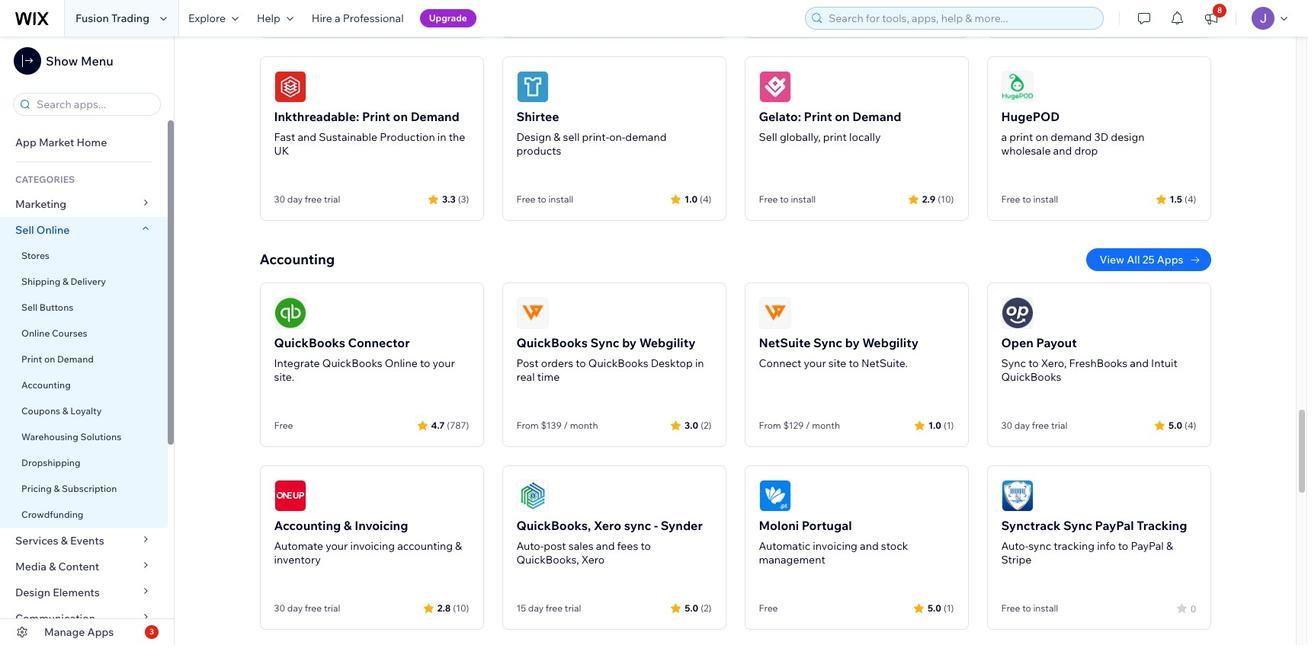 Task type: locate. For each thing, give the bounding box(es) containing it.
sell down gelato:
[[759, 130, 778, 144]]

and inside the quickbooks, xero sync ‑ synder auto-post sales and fees to quickbooks, xero
[[596, 540, 615, 554]]

trial down accounting & invoicing automate your invoicing accounting & inventory
[[324, 603, 340, 615]]

accounting inside accounting & invoicing automate your invoicing accounting & inventory
[[274, 518, 341, 534]]

quickbooks down "open"
[[1001, 371, 1062, 384]]

print up sustainable
[[362, 109, 390, 124]]

month right $139
[[570, 420, 598, 432]]

sell left buttons at the top left of the page
[[21, 302, 37, 313]]

quickbooks sync by webgility post orders to quickbooks desktop in real time
[[517, 335, 704, 384]]

0 horizontal spatial print
[[21, 354, 42, 365]]

day
[[287, 194, 303, 205], [1015, 420, 1030, 432], [287, 603, 303, 615], [528, 603, 544, 615]]

tracking
[[1137, 518, 1187, 534]]

30 day free trial
[[274, 194, 340, 205], [1001, 420, 1068, 432], [274, 603, 340, 615]]

1 vertical spatial (2)
[[701, 603, 712, 614]]

invoicing down invoicing
[[350, 540, 395, 554]]

free to install down products
[[517, 194, 574, 205]]

0 vertical spatial apps
[[1157, 253, 1184, 267]]

a
[[335, 11, 341, 25], [1001, 130, 1007, 144]]

1.0 (4)
[[685, 193, 712, 205]]

trading
[[111, 11, 149, 25]]

design down the media
[[15, 586, 50, 600]]

in inside inkthreadable: print on demand fast and sustainable production in the uk
[[437, 130, 446, 144]]

0 vertical spatial (10)
[[938, 193, 954, 205]]

sync down synctrack
[[1029, 540, 1052, 554]]

print inside gelato: print on demand sell globally, print locally
[[823, 130, 847, 144]]

paypal
[[1095, 518, 1134, 534], [1131, 540, 1164, 554]]

xero up fees
[[594, 518, 621, 534]]

webgility for netsuite sync by webgility
[[863, 335, 919, 351]]

1 vertical spatial accounting
[[21, 380, 71, 391]]

0 horizontal spatial invoicing
[[350, 540, 395, 554]]

from left $139
[[517, 420, 539, 432]]

day for inkthreadable:
[[287, 194, 303, 205]]

30 down the inventory at the left of page
[[274, 603, 285, 615]]

2 horizontal spatial demand
[[853, 109, 902, 124]]

free right "1.0 (4)"
[[759, 194, 778, 205]]

sell buttons
[[21, 302, 73, 313]]

3d
[[1095, 130, 1109, 144]]

help
[[257, 11, 280, 25]]

market
[[39, 136, 74, 149]]

trial for synder
[[565, 603, 581, 615]]

month
[[570, 420, 598, 432], [812, 420, 840, 432]]

free to install down stripe on the right bottom
[[1001, 603, 1059, 615]]

0 vertical spatial 1.0
[[685, 193, 698, 205]]

0 horizontal spatial month
[[570, 420, 598, 432]]

a for hire
[[335, 11, 341, 25]]

quickbooks, xero sync ‑ synder auto-post sales and fees to quickbooks, xero
[[517, 518, 703, 567]]

1 horizontal spatial (10)
[[938, 193, 954, 205]]

to inside open payout sync to xero, freshbooks and intuit quickbooks
[[1029, 357, 1039, 371]]

fusion trading
[[75, 11, 149, 25]]

in left the
[[437, 130, 446, 144]]

print inside gelato: print on demand sell globally, print locally
[[804, 109, 832, 124]]

‑
[[654, 518, 658, 534]]

demand inside inkthreadable: print on demand fast and sustainable production in the uk
[[411, 109, 460, 124]]

crowdfunding link
[[0, 502, 168, 528]]

and right fast on the left of page
[[298, 130, 317, 144]]

1 webgility from the left
[[639, 335, 696, 351]]

0 horizontal spatial design
[[15, 586, 50, 600]]

0 horizontal spatial 1.0
[[685, 193, 698, 205]]

1 demand from the left
[[625, 130, 667, 144]]

1 horizontal spatial sync
[[1029, 540, 1052, 554]]

2 vertical spatial 30 day free trial
[[274, 603, 340, 615]]

1 vertical spatial design
[[15, 586, 50, 600]]

inkthreadable: print on demand fast and sustainable production in the uk
[[274, 109, 465, 158]]

online courses
[[21, 328, 87, 339]]

free for quickbooks,
[[546, 603, 563, 615]]

trial right 15
[[565, 603, 581, 615]]

1 horizontal spatial print
[[1010, 130, 1033, 144]]

2 vertical spatial accounting
[[274, 518, 341, 534]]

print on demand link
[[0, 347, 168, 373]]

1 vertical spatial sell
[[15, 223, 34, 237]]

& left events
[[61, 534, 68, 548]]

automatic
[[759, 540, 811, 554]]

day for open
[[1015, 420, 1030, 432]]

online down sell buttons
[[21, 328, 50, 339]]

in
[[437, 130, 446, 144], [695, 357, 704, 371]]

0 horizontal spatial webgility
[[639, 335, 696, 351]]

& right "accounting"
[[455, 540, 462, 554]]

1 month from the left
[[570, 420, 598, 432]]

1 vertical spatial paypal
[[1131, 540, 1164, 554]]

& inside synctrack sync paypal tracking auto-sync tracking info to paypal & stripe
[[1167, 540, 1173, 554]]

0 vertical spatial 30
[[274, 194, 285, 205]]

install down wholesale
[[1033, 194, 1059, 205]]

and left "stock"
[[860, 540, 879, 554]]

invoicing
[[350, 540, 395, 554], [813, 540, 858, 554]]

1 horizontal spatial print
[[362, 109, 390, 124]]

sell online link
[[0, 217, 168, 243]]

print inside inkthreadable: print on demand fast and sustainable production in the uk
[[362, 109, 390, 124]]

demand left 3d
[[1051, 130, 1092, 144]]

invoicing down portugal
[[813, 540, 858, 554]]

0 horizontal spatial 5.0
[[685, 603, 699, 614]]

(10)
[[938, 193, 954, 205], [453, 603, 469, 614]]

0 horizontal spatial by
[[622, 335, 637, 351]]

free down sustainable
[[305, 194, 322, 205]]

accounting up coupons
[[21, 380, 71, 391]]

1 (1) from the top
[[944, 420, 954, 431]]

day right 15
[[528, 603, 544, 615]]

30 day free trial down uk
[[274, 194, 340, 205]]

print down hugepod
[[1010, 130, 1033, 144]]

on inside hugepod a print on demand 3d design wholesale and drop
[[1036, 130, 1048, 144]]

5.0 (2)
[[685, 603, 712, 614]]

2 (1) from the top
[[944, 603, 954, 614]]

the
[[449, 130, 465, 144]]

trial for fast
[[324, 194, 340, 205]]

auto- inside synctrack sync paypal tracking auto-sync tracking info to paypal & stripe
[[1001, 540, 1029, 554]]

free for accounting
[[305, 603, 322, 615]]

wholesale
[[1001, 144, 1051, 158]]

webgility up netsuite.
[[863, 335, 919, 351]]

free to install down globally,
[[759, 194, 816, 205]]

sync left ‑
[[624, 518, 651, 534]]

& left sell
[[554, 130, 561, 144]]

2 (2) from the top
[[701, 603, 712, 614]]

hire
[[312, 11, 332, 25]]

a inside hugepod a print on demand 3d design wholesale and drop
[[1001, 130, 1007, 144]]

(10) right "2.9"
[[938, 193, 954, 205]]

1 horizontal spatial from
[[759, 420, 781, 432]]

day down uk
[[287, 194, 303, 205]]

print for inkthreadable:
[[362, 109, 390, 124]]

& for invoicing
[[344, 518, 352, 534]]

by for netsuite
[[845, 335, 860, 351]]

trial
[[324, 194, 340, 205], [1051, 420, 1068, 432], [324, 603, 340, 615], [565, 603, 581, 615]]

print up globally,
[[804, 109, 832, 124]]

Search apps... field
[[32, 94, 156, 115]]

paypal up info
[[1095, 518, 1134, 534]]

1 vertical spatial quickbooks,
[[517, 554, 579, 567]]

sell up 'stores'
[[15, 223, 34, 237]]

free down "management"
[[759, 603, 778, 615]]

on up locally
[[835, 109, 850, 124]]

0 horizontal spatial print
[[823, 130, 847, 144]]

on down online courses
[[44, 354, 55, 365]]

0
[[1191, 603, 1197, 615]]

your inside the quickbooks connector integrate quickbooks online to your site.
[[433, 357, 455, 371]]

0 horizontal spatial from
[[517, 420, 539, 432]]

install down products
[[549, 194, 574, 205]]

your inside accounting & invoicing automate your invoicing accounting & inventory
[[326, 540, 348, 554]]

1 vertical spatial a
[[1001, 130, 1007, 144]]

sync inside quickbooks sync by webgility post orders to quickbooks desktop in real time
[[591, 335, 620, 351]]

(1) for webgility
[[944, 420, 954, 431]]

your right automate on the left of page
[[326, 540, 348, 554]]

accounting up automate on the left of page
[[274, 518, 341, 534]]

professional
[[343, 11, 404, 25]]

install down tracking
[[1033, 603, 1059, 615]]

1 (2) from the top
[[701, 420, 712, 431]]

design inside design elements link
[[15, 586, 50, 600]]

free down the inventory at the left of page
[[305, 603, 322, 615]]

quickbooks
[[274, 335, 345, 351], [517, 335, 588, 351], [322, 357, 382, 371], [589, 357, 649, 371], [1001, 371, 1062, 384]]

0 vertical spatial (2)
[[701, 420, 712, 431]]

sync inside netsuite sync by webgility connect your site to netsuite.
[[814, 335, 843, 351]]

free down wholesale
[[1001, 194, 1021, 205]]

accounting & invoicing automate your invoicing accounting & inventory
[[274, 518, 462, 567]]

30 for open payout
[[1001, 420, 1013, 432]]

month right $129
[[812, 420, 840, 432]]

(4)
[[700, 193, 712, 205], [1185, 193, 1197, 205], [1185, 420, 1197, 431]]

day up synctrack sync paypal tracking logo
[[1015, 420, 1030, 432]]

0 vertical spatial quickbooks,
[[517, 518, 591, 534]]

sync inside synctrack sync paypal tracking auto-sync tracking info to paypal & stripe
[[1064, 518, 1093, 534]]

demand right the print-
[[625, 130, 667, 144]]

0 vertical spatial (1)
[[944, 420, 954, 431]]

demand
[[625, 130, 667, 144], [1051, 130, 1092, 144]]

auto- down quickbooks, xero sync ‑ synder logo
[[517, 540, 544, 554]]

2 webgility from the left
[[863, 335, 919, 351]]

sync inside open payout sync to xero, freshbooks and intuit quickbooks
[[1001, 357, 1026, 371]]

accounting inside sidebar element
[[21, 380, 71, 391]]

print
[[362, 109, 390, 124], [804, 109, 832, 124], [21, 354, 42, 365]]

free right 15
[[546, 603, 563, 615]]

quickbooks inside open payout sync to xero, freshbooks and intuit quickbooks
[[1001, 371, 1062, 384]]

sync
[[591, 335, 620, 351], [814, 335, 843, 351], [1001, 357, 1026, 371], [1064, 518, 1093, 534]]

1 horizontal spatial auto-
[[1001, 540, 1029, 554]]

pricing
[[21, 483, 52, 495]]

webgility inside netsuite sync by webgility connect your site to netsuite.
[[863, 335, 919, 351]]

trial down xero,
[[1051, 420, 1068, 432]]

quickbooks, up post
[[517, 518, 591, 534]]

1 auto- from the left
[[517, 540, 544, 554]]

install for print
[[791, 194, 816, 205]]

print-
[[582, 130, 609, 144]]

connect
[[759, 357, 802, 371]]

sustainable
[[319, 130, 378, 144]]

day for quickbooks,
[[528, 603, 544, 615]]

print down online courses
[[21, 354, 42, 365]]

(2) for quickbooks sync by webgility
[[701, 420, 712, 431]]

quickbooks,
[[517, 518, 591, 534], [517, 554, 579, 567]]

on
[[393, 109, 408, 124], [835, 109, 850, 124], [1036, 130, 1048, 144], [44, 354, 55, 365]]

demand for gelato: print on demand
[[853, 109, 902, 124]]

products
[[517, 144, 561, 158]]

& right the media
[[49, 560, 56, 574]]

30 right 1.0 (1)
[[1001, 420, 1013, 432]]

trial for xero,
[[1051, 420, 1068, 432]]

1 vertical spatial 1.0
[[929, 420, 942, 431]]

1 horizontal spatial /
[[806, 420, 810, 432]]

shipping
[[21, 276, 60, 287]]

and
[[298, 130, 317, 144], [1053, 144, 1072, 158], [1130, 357, 1149, 371], [596, 540, 615, 554], [860, 540, 879, 554]]

sell
[[759, 130, 778, 144], [15, 223, 34, 237], [21, 302, 37, 313]]

demand up locally
[[853, 109, 902, 124]]

from for quickbooks sync by webgility
[[517, 420, 539, 432]]

management
[[759, 554, 826, 567]]

media & content link
[[0, 554, 168, 580]]

dropshipping link
[[0, 451, 168, 477]]

2 by from the left
[[845, 335, 860, 351]]

1 horizontal spatial in
[[695, 357, 704, 371]]

categories
[[15, 174, 75, 185]]

print left locally
[[823, 130, 847, 144]]

&
[[554, 130, 561, 144], [62, 276, 68, 287], [62, 406, 68, 417], [54, 483, 60, 495], [344, 518, 352, 534], [61, 534, 68, 548], [455, 540, 462, 554], [1167, 540, 1173, 554], [49, 560, 56, 574]]

hire a professional link
[[303, 0, 413, 37]]

free down xero,
[[1032, 420, 1049, 432]]

xero
[[594, 518, 621, 534], [582, 554, 605, 567]]

/ right $139
[[564, 420, 568, 432]]

from left $129
[[759, 420, 781, 432]]

2 auto- from the left
[[1001, 540, 1029, 554]]

on up production
[[393, 109, 408, 124]]

to inside the quickbooks connector integrate quickbooks online to your site.
[[420, 357, 430, 371]]

and left drop
[[1053, 144, 1072, 158]]

free to install down wholesale
[[1001, 194, 1059, 205]]

1 invoicing from the left
[[350, 540, 395, 554]]

1 print from the left
[[823, 130, 847, 144]]

1 horizontal spatial a
[[1001, 130, 1007, 144]]

1 vertical spatial (10)
[[453, 603, 469, 614]]

0 horizontal spatial apps
[[87, 626, 114, 640]]

0 vertical spatial 30 day free trial
[[274, 194, 340, 205]]

by inside quickbooks sync by webgility post orders to quickbooks desktop in real time
[[622, 335, 637, 351]]

1 vertical spatial 30 day free trial
[[1001, 420, 1068, 432]]

courses
[[52, 328, 87, 339]]

0 horizontal spatial sync
[[624, 518, 651, 534]]

apps right manage
[[87, 626, 114, 640]]

apps right the 25
[[1157, 253, 1184, 267]]

1 horizontal spatial apps
[[1157, 253, 1184, 267]]

30 down uk
[[274, 194, 285, 205]]

a inside 'link'
[[335, 11, 341, 25]]

on down hugepod
[[1036, 130, 1048, 144]]

0 horizontal spatial auto-
[[517, 540, 544, 554]]

30
[[274, 194, 285, 205], [1001, 420, 1013, 432], [274, 603, 285, 615]]

webgility inside quickbooks sync by webgility post orders to quickbooks desktop in real time
[[639, 335, 696, 351]]

1 vertical spatial 30
[[1001, 420, 1013, 432]]

free to install
[[517, 194, 574, 205], [759, 194, 816, 205], [1001, 194, 1059, 205], [1001, 603, 1059, 615]]

2 vertical spatial sell
[[21, 302, 37, 313]]

2 from from the left
[[759, 420, 781, 432]]

install down globally,
[[791, 194, 816, 205]]

2 horizontal spatial print
[[804, 109, 832, 124]]

0 horizontal spatial your
[[326, 540, 348, 554]]

a right hire
[[335, 11, 341, 25]]

& left loyalty at left
[[62, 406, 68, 417]]

and left intuit
[[1130, 357, 1149, 371]]

sidebar element
[[0, 37, 175, 646]]

month for netsuite
[[812, 420, 840, 432]]

free down products
[[517, 194, 536, 205]]

0 vertical spatial sync
[[624, 518, 651, 534]]

& for loyalty
[[62, 406, 68, 417]]

1.5
[[1170, 193, 1183, 205]]

1.0
[[685, 193, 698, 205], [929, 420, 942, 431]]

demand inside shirtee design & sell print-on-demand products
[[625, 130, 667, 144]]

2 vertical spatial online
[[385, 357, 418, 371]]

1 horizontal spatial webgility
[[863, 335, 919, 351]]

0 vertical spatial paypal
[[1095, 518, 1134, 534]]

0 horizontal spatial (10)
[[453, 603, 469, 614]]

shirtee design & sell print-on-demand products
[[517, 109, 667, 158]]

1 vertical spatial in
[[695, 357, 704, 371]]

online down marketing
[[36, 223, 70, 237]]

2 horizontal spatial your
[[804, 357, 826, 371]]

services & events
[[15, 534, 104, 548]]

by
[[622, 335, 637, 351], [845, 335, 860, 351]]

1 horizontal spatial 1.0
[[929, 420, 942, 431]]

install for design
[[549, 194, 574, 205]]

month for quickbooks
[[570, 420, 598, 432]]

0 vertical spatial sell
[[759, 130, 778, 144]]

subscription
[[62, 483, 117, 495]]

(787)
[[447, 420, 469, 431]]

0 vertical spatial a
[[335, 11, 341, 25]]

/ right $129
[[806, 420, 810, 432]]

your left 'site'
[[804, 357, 826, 371]]

by inside netsuite sync by webgility connect your site to netsuite.
[[845, 335, 860, 351]]

2 print from the left
[[1010, 130, 1033, 144]]

sync for synctrack
[[1064, 518, 1093, 534]]

print for gelato:
[[804, 109, 832, 124]]

1 horizontal spatial demand
[[411, 109, 460, 124]]

free to install for design
[[517, 194, 574, 205]]

& down tracking
[[1167, 540, 1173, 554]]

coupons
[[21, 406, 60, 417]]

free down stripe on the right bottom
[[1001, 603, 1021, 615]]

accounting up "quickbooks connector logo"
[[260, 251, 335, 268]]

(2) for quickbooks, xero sync ‑ synder
[[701, 603, 712, 614]]

in right desktop
[[695, 357, 704, 371]]

2 month from the left
[[812, 420, 840, 432]]

0 horizontal spatial demand
[[625, 130, 667, 144]]

2 horizontal spatial 5.0
[[1169, 420, 1183, 431]]

auto- down synctrack
[[1001, 540, 1029, 554]]

2 invoicing from the left
[[813, 540, 858, 554]]

30 day free trial down xero,
[[1001, 420, 1068, 432]]

2 / from the left
[[806, 420, 810, 432]]

1 vertical spatial apps
[[87, 626, 114, 640]]

0 vertical spatial in
[[437, 130, 446, 144]]

sync inside synctrack sync paypal tracking auto-sync tracking info to paypal & stripe
[[1029, 540, 1052, 554]]

app
[[15, 136, 36, 149]]

manage
[[44, 626, 85, 640]]

buttons
[[40, 302, 73, 313]]

2 quickbooks, from the top
[[517, 554, 579, 567]]

trial down sustainable
[[324, 194, 340, 205]]

(1) for invoicing
[[944, 603, 954, 614]]

and left fees
[[596, 540, 615, 554]]

0 vertical spatial design
[[517, 130, 551, 144]]

1 vertical spatial sync
[[1029, 540, 1052, 554]]

to inside netsuite sync by webgility connect your site to netsuite.
[[849, 357, 859, 371]]

online inside the quickbooks connector integrate quickbooks online to your site.
[[385, 357, 418, 371]]

invoicing inside accounting & invoicing automate your invoicing accounting & inventory
[[350, 540, 395, 554]]

$139
[[541, 420, 562, 432]]

1 horizontal spatial design
[[517, 130, 551, 144]]

0 horizontal spatial /
[[564, 420, 568, 432]]

demand up the
[[411, 109, 460, 124]]

1.0 for webgility
[[929, 420, 942, 431]]

sell for sell online
[[15, 223, 34, 237]]

1 horizontal spatial by
[[845, 335, 860, 351]]

0 horizontal spatial in
[[437, 130, 446, 144]]

accounting
[[260, 251, 335, 268], [21, 380, 71, 391], [274, 518, 341, 534]]

day for accounting
[[287, 603, 303, 615]]

& for content
[[49, 560, 56, 574]]

moloni portugal logo image
[[759, 480, 791, 512]]

demand
[[411, 109, 460, 124], [853, 109, 902, 124], [57, 354, 94, 365]]

1 by from the left
[[622, 335, 637, 351]]

1 horizontal spatial month
[[812, 420, 840, 432]]

0 horizontal spatial a
[[335, 11, 341, 25]]

demand inside gelato: print on demand sell globally, print locally
[[853, 109, 902, 124]]

webgility up desktop
[[639, 335, 696, 351]]

1 horizontal spatial invoicing
[[813, 540, 858, 554]]

install
[[549, 194, 574, 205], [791, 194, 816, 205], [1033, 194, 1059, 205], [1033, 603, 1059, 615]]

2.8 (10)
[[437, 603, 469, 614]]

demand down courses
[[57, 354, 94, 365]]

sell
[[563, 130, 580, 144]]

warehousing
[[21, 432, 78, 443]]

sync for quickbooks
[[591, 335, 620, 351]]

1 horizontal spatial your
[[433, 357, 455, 371]]

1 horizontal spatial 5.0
[[928, 603, 942, 614]]

accounting & invoicing logo image
[[274, 480, 306, 512]]

free for synctrack sync paypal tracking
[[1001, 603, 1021, 615]]

accounting
[[397, 540, 453, 554]]

free for gelato: print on demand
[[759, 194, 778, 205]]

& left invoicing
[[344, 518, 352, 534]]

3.3 (3)
[[442, 193, 469, 205]]

1 vertical spatial (1)
[[944, 603, 954, 614]]

1 / from the left
[[564, 420, 568, 432]]

2 demand from the left
[[1051, 130, 1092, 144]]

online down connector
[[385, 357, 418, 371]]

xero left fees
[[582, 554, 605, 567]]

0 horizontal spatial demand
[[57, 354, 94, 365]]

15 day free trial
[[517, 603, 581, 615]]

on inside gelato: print on demand sell globally, print locally
[[835, 109, 850, 124]]

& left delivery
[[62, 276, 68, 287]]

free to install for sync
[[1001, 603, 1059, 615]]

1 from from the left
[[517, 420, 539, 432]]

quickbooks up integrate
[[274, 335, 345, 351]]

invoicing
[[355, 518, 408, 534]]

auto-
[[517, 540, 544, 554], [1001, 540, 1029, 554]]

1 horizontal spatial demand
[[1051, 130, 1092, 144]]

free for open
[[1032, 420, 1049, 432]]

gelato: print on demand sell globally, print locally
[[759, 109, 902, 144]]

a down hugepod
[[1001, 130, 1007, 144]]

events
[[70, 534, 104, 548]]

day down the inventory at the left of page
[[287, 603, 303, 615]]

2 vertical spatial 30
[[274, 603, 285, 615]]

webgility for quickbooks sync by webgility
[[639, 335, 696, 351]]



Task type: describe. For each thing, give the bounding box(es) containing it.
and inside hugepod a print on demand 3d design wholesale and drop
[[1053, 144, 1072, 158]]

30 for accounting & invoicing
[[274, 603, 285, 615]]

and inside inkthreadable: print on demand fast and sustainable production in the uk
[[298, 130, 317, 144]]

a for hugepod
[[1001, 130, 1007, 144]]

5.0 (4)
[[1169, 420, 1197, 431]]

8
[[1218, 5, 1222, 15]]

1 quickbooks, from the top
[[517, 518, 591, 534]]

connector
[[348, 335, 410, 351]]

1 vertical spatial online
[[21, 328, 50, 339]]

free to install for print
[[759, 194, 816, 205]]

gelato: print on demand logo image
[[759, 71, 791, 103]]

locally
[[849, 130, 881, 144]]

time
[[537, 371, 560, 384]]

site.
[[274, 371, 294, 384]]

quickbooks sync by webgility logo image
[[517, 297, 549, 329]]

production
[[380, 130, 435, 144]]

(4) for open payout
[[1185, 420, 1197, 431]]

1.0 (1)
[[929, 420, 954, 431]]

fees
[[617, 540, 638, 554]]

quickbooks up orders
[[517, 335, 588, 351]]

upgrade
[[429, 12, 467, 24]]

0 vertical spatial accounting
[[260, 251, 335, 268]]

all
[[1127, 253, 1140, 267]]

print inside print on demand link
[[21, 354, 42, 365]]

dropshipping
[[21, 457, 80, 469]]

from $129 / month
[[759, 420, 840, 432]]

payout
[[1037, 335, 1077, 351]]

30 for inkthreadable: print on demand
[[274, 194, 285, 205]]

fast
[[274, 130, 295, 144]]

sync for netsuite
[[814, 335, 843, 351]]

design elements
[[15, 586, 100, 600]]

install for a
[[1033, 194, 1059, 205]]

pricing & subscription link
[[0, 477, 168, 502]]

online courses link
[[0, 321, 168, 347]]

delivery
[[71, 276, 106, 287]]

design
[[1111, 130, 1145, 144]]

demand inside hugepod a print on demand 3d design wholesale and drop
[[1051, 130, 1092, 144]]

4.7 (787)
[[431, 420, 469, 431]]

inkthreadable: print on demand logo image
[[274, 71, 306, 103]]

(4) for shirtee
[[700, 193, 712, 205]]

5.0 for and
[[928, 603, 942, 614]]

stores
[[21, 250, 49, 262]]

0 vertical spatial xero
[[594, 518, 621, 534]]

by for quickbooks
[[622, 335, 637, 351]]

coupons & loyalty link
[[0, 399, 168, 425]]

0 vertical spatial online
[[36, 223, 70, 237]]

app market home
[[15, 136, 107, 149]]

drop
[[1075, 144, 1098, 158]]

/ for quickbooks
[[564, 420, 568, 432]]

Search for tools, apps, help & more... field
[[824, 8, 1099, 29]]

free for inkthreadable:
[[305, 194, 322, 205]]

sell inside gelato: print on demand sell globally, print locally
[[759, 130, 778, 144]]

gelato:
[[759, 109, 801, 124]]

synctrack
[[1001, 518, 1061, 534]]

view
[[1100, 253, 1125, 267]]

shipping & delivery
[[21, 276, 106, 287]]

shipping & delivery link
[[0, 269, 168, 295]]

xero,
[[1041, 357, 1067, 371]]

home
[[77, 136, 107, 149]]

and inside moloni portugal automatic invoicing and stock management
[[860, 540, 879, 554]]

5.0 (1)
[[928, 603, 954, 614]]

hugepod a print on demand 3d design wholesale and drop
[[1001, 109, 1145, 158]]

/ for netsuite
[[806, 420, 810, 432]]

& for events
[[61, 534, 68, 548]]

desktop
[[651, 357, 693, 371]]

to inside the quickbooks, xero sync ‑ synder auto-post sales and fees to quickbooks, xero
[[641, 540, 651, 554]]

inkthreadable:
[[274, 109, 359, 124]]

(3)
[[458, 193, 469, 205]]

apps inside sidebar element
[[87, 626, 114, 640]]

30 day free trial for accounting
[[274, 603, 340, 615]]

explore
[[188, 11, 226, 25]]

post
[[544, 540, 566, 554]]

30 day free trial for open
[[1001, 420, 1068, 432]]

install for sync
[[1033, 603, 1059, 615]]

quickbooks connector logo image
[[274, 297, 306, 329]]

quickbooks, xero sync ‑ synder logo image
[[517, 480, 549, 512]]

sync inside the quickbooks, xero sync ‑ synder auto-post sales and fees to quickbooks, xero
[[624, 518, 651, 534]]

on inside inkthreadable: print on demand fast and sustainable production in the uk
[[393, 109, 408, 124]]

intuit
[[1151, 357, 1178, 371]]

from $139 / month
[[517, 420, 598, 432]]

3.0 (2)
[[685, 420, 712, 431]]

netsuite
[[759, 335, 811, 351]]

crowdfunding
[[21, 509, 83, 521]]

accounting link
[[0, 373, 168, 399]]

(4) for hugepod
[[1185, 193, 1197, 205]]

print on demand
[[21, 354, 94, 365]]

design inside shirtee design & sell print-on-demand products
[[517, 130, 551, 144]]

on-
[[609, 130, 625, 144]]

synctrack sync paypal tracking auto-sync tracking info to paypal & stripe
[[1001, 518, 1187, 567]]

& for subscription
[[54, 483, 60, 495]]

and inside open payout sync to xero, freshbooks and intuit quickbooks
[[1130, 357, 1149, 371]]

in inside quickbooks sync by webgility post orders to quickbooks desktop in real time
[[695, 357, 704, 371]]

loyalty
[[70, 406, 102, 417]]

open payout logo image
[[1001, 297, 1034, 329]]

help button
[[248, 0, 303, 37]]

warehousing solutions link
[[0, 425, 168, 451]]

sell online
[[15, 223, 70, 237]]

& inside shirtee design & sell print-on-demand products
[[554, 130, 561, 144]]

(10) for accounting & invoicing
[[453, 603, 469, 614]]

coupons & loyalty
[[21, 406, 102, 417]]

1.0 for sell
[[685, 193, 698, 205]]

from for netsuite sync by webgility
[[759, 420, 781, 432]]

quickbooks connector integrate quickbooks online to your site.
[[274, 335, 455, 384]]

stores link
[[0, 243, 168, 269]]

print inside hugepod a print on demand 3d design wholesale and drop
[[1010, 130, 1033, 144]]

free to install for a
[[1001, 194, 1059, 205]]

design elements link
[[0, 580, 168, 606]]

15
[[517, 603, 526, 615]]

free for shirtee
[[517, 194, 536, 205]]

upgrade button
[[420, 9, 476, 27]]

synctrack sync paypal tracking logo image
[[1001, 480, 1034, 512]]

(10) for gelato: print on demand
[[938, 193, 954, 205]]

free for hugepod
[[1001, 194, 1021, 205]]

trial for your
[[324, 603, 340, 615]]

manage apps
[[44, 626, 114, 640]]

$129
[[783, 420, 804, 432]]

open
[[1001, 335, 1034, 351]]

orders
[[541, 357, 573, 371]]

synder
[[661, 518, 703, 534]]

on inside sidebar element
[[44, 354, 55, 365]]

quickbooks left desktop
[[589, 357, 649, 371]]

free down the site.
[[274, 420, 293, 432]]

invoicing inside moloni portugal automatic invoicing and stock management
[[813, 540, 858, 554]]

moloni portugal automatic invoicing and stock management
[[759, 518, 908, 567]]

content
[[58, 560, 99, 574]]

5.0 for synder
[[685, 603, 699, 614]]

portugal
[[802, 518, 852, 534]]

globally,
[[780, 130, 821, 144]]

marketing
[[15, 197, 66, 211]]

view all 25 apps
[[1100, 253, 1184, 267]]

hugepod logo image
[[1001, 71, 1034, 103]]

demand inside sidebar element
[[57, 354, 94, 365]]

shirtee
[[517, 109, 559, 124]]

your inside netsuite sync by webgility connect your site to netsuite.
[[804, 357, 826, 371]]

& for delivery
[[62, 276, 68, 287]]

to inside synctrack sync paypal tracking auto-sync tracking info to paypal & stripe
[[1118, 540, 1129, 554]]

shirtee logo image
[[517, 71, 549, 103]]

netsuite sync by webgility logo image
[[759, 297, 791, 329]]

to inside quickbooks sync by webgility post orders to quickbooks desktop in real time
[[576, 357, 586, 371]]

2.9
[[922, 193, 936, 205]]

demand for inkthreadable: print on demand
[[411, 109, 460, 124]]

sell buttons link
[[0, 295, 168, 321]]

auto- inside the quickbooks, xero sync ‑ synder auto-post sales and fees to quickbooks, xero
[[517, 540, 544, 554]]

quickbooks down connector
[[322, 357, 382, 371]]

sell for sell buttons
[[21, 302, 37, 313]]

5.0 for xero,
[[1169, 420, 1183, 431]]

freshbooks
[[1069, 357, 1128, 371]]

30 day free trial for inkthreadable:
[[274, 194, 340, 205]]

uk
[[274, 144, 289, 158]]

1 vertical spatial xero
[[582, 554, 605, 567]]



Task type: vqa. For each thing, say whether or not it's contained in the screenshot.


